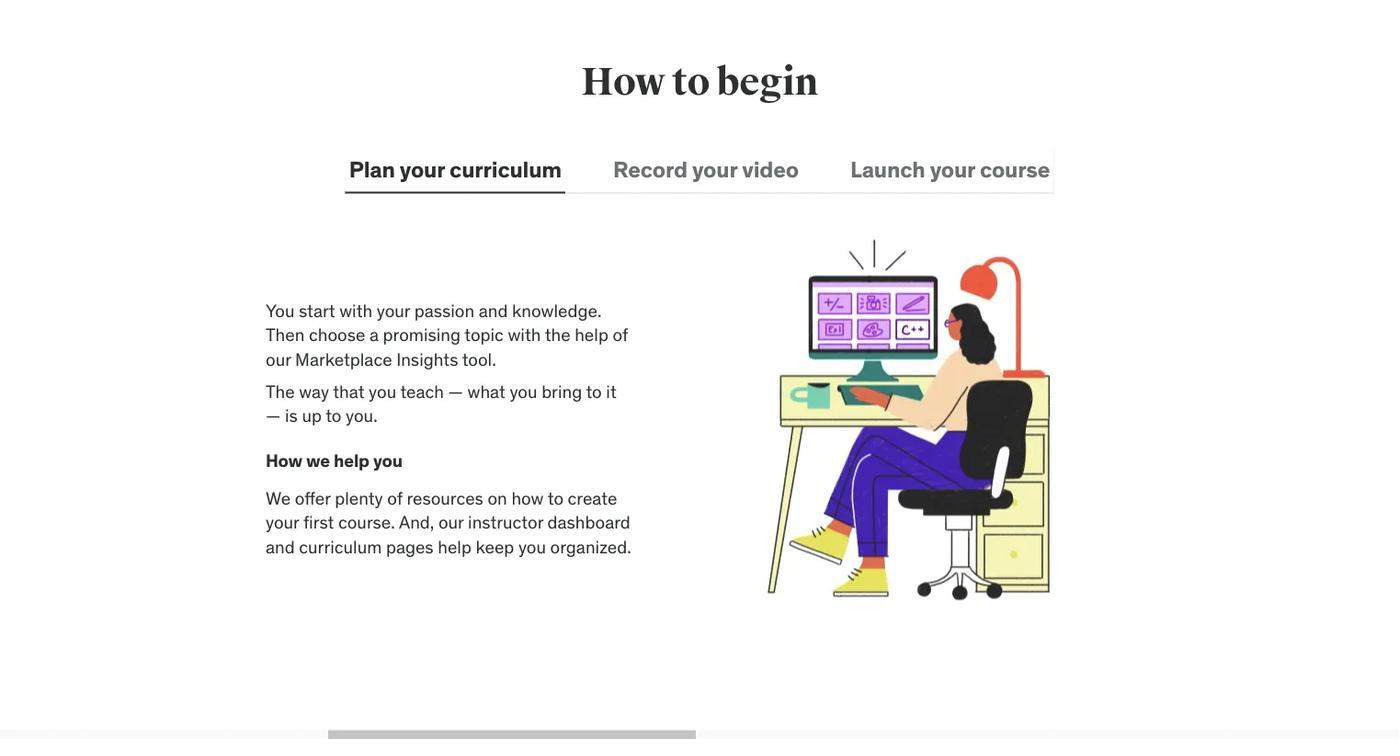 Task type: locate. For each thing, give the bounding box(es) containing it.
0 horizontal spatial —
[[266, 404, 281, 427]]

plan your curriculum button
[[345, 147, 565, 192]]

of
[[613, 324, 628, 346], [387, 487, 402, 509]]

your up 'a'
[[377, 299, 410, 321]]

you
[[369, 380, 396, 402], [510, 380, 537, 402], [373, 449, 402, 471], [518, 536, 546, 558]]

you up the plenty
[[373, 449, 402, 471]]

our
[[266, 348, 291, 370], [438, 511, 464, 533]]

launch your course button
[[847, 147, 1054, 192]]

0 horizontal spatial and
[[266, 536, 295, 558]]

and down we
[[266, 536, 295, 558]]

you inside we offer plenty of resources on how to create your first course. and, our instructor dashboard and curriculum pages help keep you organized.
[[518, 536, 546, 558]]

1 vertical spatial curriculum
[[299, 536, 382, 558]]

launch
[[850, 155, 925, 183]]

marketplace
[[295, 348, 392, 370]]

0 horizontal spatial our
[[266, 348, 291, 370]]

the
[[545, 324, 570, 346]]

knowledge.
[[512, 299, 602, 321]]

1 horizontal spatial curriculum
[[450, 155, 562, 183]]

0 vertical spatial and
[[479, 299, 508, 321]]

our down then
[[266, 348, 291, 370]]

and
[[479, 299, 508, 321], [266, 536, 295, 558]]

help left keep
[[438, 536, 471, 558]]

1 horizontal spatial with
[[508, 324, 541, 346]]

curriculum inside 'button'
[[450, 155, 562, 183]]

your
[[400, 155, 445, 183], [692, 155, 737, 183], [930, 155, 975, 183], [377, 299, 410, 321], [266, 511, 299, 533]]

0 vertical spatial our
[[266, 348, 291, 370]]

1 vertical spatial —
[[266, 404, 281, 427]]

0 horizontal spatial how
[[266, 449, 302, 471]]

your for record
[[692, 155, 737, 183]]

0 vertical spatial curriculum
[[450, 155, 562, 183]]

—
[[448, 380, 463, 402], [266, 404, 281, 427]]

course
[[980, 155, 1050, 183]]

— left what
[[448, 380, 463, 402]]

0 horizontal spatial of
[[387, 487, 402, 509]]

how to begin
[[581, 58, 818, 106]]

and inside we offer plenty of resources on how to create your first course. and, our instructor dashboard and curriculum pages help keep you organized.
[[266, 536, 295, 558]]

record
[[613, 155, 687, 183]]

plan your curriculum
[[349, 155, 562, 183]]

help right the
[[575, 324, 608, 346]]

your left course
[[930, 155, 975, 183]]

and up topic
[[479, 299, 508, 321]]

you down instructor
[[518, 536, 546, 558]]

your down we
[[266, 511, 299, 533]]

organized.
[[550, 536, 631, 558]]

our inside "you start with your passion and knowledge. then choose a promising topic with the help of our marketplace insights tool."
[[266, 348, 291, 370]]

your right plan
[[400, 155, 445, 183]]

choose
[[309, 324, 365, 346]]

with left the
[[508, 324, 541, 346]]

2 horizontal spatial help
[[575, 324, 608, 346]]

— left is
[[266, 404, 281, 427]]

your inside button
[[930, 155, 975, 183]]

course.
[[338, 511, 395, 533]]

how left the we
[[266, 449, 302, 471]]

1 vertical spatial of
[[387, 487, 402, 509]]

of up the and,
[[387, 487, 402, 509]]

is
[[285, 404, 298, 427]]

0 horizontal spatial help
[[334, 449, 369, 471]]

our inside we offer plenty of resources on how to create your first course. and, our instructor dashboard and curriculum pages help keep you organized.
[[438, 511, 464, 533]]

your inside we offer plenty of resources on how to create your first course. and, our instructor dashboard and curriculum pages help keep you organized.
[[266, 511, 299, 533]]

plenty
[[335, 487, 383, 509]]

a
[[370, 324, 379, 346]]

help inside we offer plenty of resources on how to create your first course. and, our instructor dashboard and curriculum pages help keep you organized.
[[438, 536, 471, 558]]

launch your course
[[850, 155, 1050, 183]]

0 vertical spatial help
[[575, 324, 608, 346]]

your inside 'button'
[[400, 155, 445, 183]]

0 vertical spatial —
[[448, 380, 463, 402]]

0 vertical spatial of
[[613, 324, 628, 346]]

video
[[742, 155, 799, 183]]

0 vertical spatial how
[[581, 58, 665, 106]]

with
[[339, 299, 372, 321], [508, 324, 541, 346]]

curriculum
[[450, 155, 562, 183], [299, 536, 382, 558]]

1 vertical spatial our
[[438, 511, 464, 533]]

2 vertical spatial help
[[438, 536, 471, 558]]

how
[[581, 58, 665, 106], [266, 449, 302, 471]]

to
[[672, 58, 710, 106], [586, 380, 602, 402], [326, 404, 341, 427], [548, 487, 564, 509]]

0 horizontal spatial curriculum
[[299, 536, 382, 558]]

1 horizontal spatial help
[[438, 536, 471, 558]]

we offer plenty of resources on how to create your first course. and, our instructor dashboard and curriculum pages help keep you organized.
[[266, 487, 631, 558]]

your inside button
[[692, 155, 737, 183]]

of up it
[[613, 324, 628, 346]]

your left video
[[692, 155, 737, 183]]

help
[[575, 324, 608, 346], [334, 449, 369, 471], [438, 536, 471, 558]]

that
[[333, 380, 364, 402]]

how up record
[[581, 58, 665, 106]]

tab list
[[345, 147, 1054, 193]]

with up 'a'
[[339, 299, 372, 321]]

1 vertical spatial help
[[334, 449, 369, 471]]

to left begin
[[672, 58, 710, 106]]

1 horizontal spatial of
[[613, 324, 628, 346]]

1 horizontal spatial how
[[581, 58, 665, 106]]

1 vertical spatial how
[[266, 449, 302, 471]]

to right how
[[548, 487, 564, 509]]

1 vertical spatial and
[[266, 536, 295, 558]]

on
[[488, 487, 507, 509]]

to inside we offer plenty of resources on how to create your first course. and, our instructor dashboard and curriculum pages help keep you organized.
[[548, 487, 564, 509]]

help right the we
[[334, 449, 369, 471]]

1 horizontal spatial and
[[479, 299, 508, 321]]

0 horizontal spatial with
[[339, 299, 372, 321]]

1 horizontal spatial our
[[438, 511, 464, 533]]

our down resources
[[438, 511, 464, 533]]

you
[[266, 299, 295, 321]]

bring
[[542, 380, 582, 402]]



Task type: vqa. For each thing, say whether or not it's contained in the screenshot.
is
yes



Task type: describe. For each thing, give the bounding box(es) containing it.
how
[[511, 487, 544, 509]]

topic
[[464, 324, 504, 346]]

and,
[[399, 511, 434, 533]]

promising
[[383, 324, 461, 346]]

tab list containing plan your curriculum
[[345, 147, 1054, 193]]

begin
[[717, 58, 818, 106]]

help inside "you start with your passion and knowledge. then choose a promising topic with the help of our marketplace insights tool."
[[575, 324, 608, 346]]

pages
[[386, 536, 434, 558]]

your for plan
[[400, 155, 445, 183]]

keep
[[476, 536, 514, 558]]

you.
[[346, 404, 378, 427]]

the
[[266, 380, 295, 402]]

of inside "you start with your passion and knowledge. then choose a promising topic with the help of our marketplace insights tool."
[[613, 324, 628, 346]]

to right "up"
[[326, 404, 341, 427]]

your for launch
[[930, 155, 975, 183]]

instructor
[[468, 511, 543, 533]]

the way that you teach — what you bring to it — is up to you.
[[266, 380, 617, 427]]

resources
[[407, 487, 483, 509]]

up
[[302, 404, 322, 427]]

start
[[299, 299, 335, 321]]

what
[[467, 380, 505, 402]]

to left it
[[586, 380, 602, 402]]

you start with your passion and knowledge. then choose a promising topic with the help of our marketplace insights tool.
[[266, 299, 628, 370]]

you right what
[[510, 380, 537, 402]]

of inside we offer plenty of resources on how to create your first course. and, our instructor dashboard and curriculum pages help keep you organized.
[[387, 487, 402, 509]]

way
[[299, 380, 329, 402]]

plan
[[349, 155, 395, 183]]

offer
[[295, 487, 331, 509]]

how for how to begin
[[581, 58, 665, 106]]

record your video button
[[609, 147, 802, 192]]

curriculum inside we offer plenty of resources on how to create your first course. and, our instructor dashboard and curriculum pages help keep you organized.
[[299, 536, 382, 558]]

first
[[303, 511, 334, 533]]

your inside "you start with your passion and knowledge. then choose a promising topic with the help of our marketplace insights tool."
[[377, 299, 410, 321]]

how for how we help you
[[266, 449, 302, 471]]

we
[[306, 449, 330, 471]]

how we help you
[[266, 449, 402, 471]]

then
[[266, 324, 305, 346]]

teach
[[400, 380, 444, 402]]

1 vertical spatial with
[[508, 324, 541, 346]]

record your video
[[613, 155, 799, 183]]

create
[[568, 487, 617, 509]]

1 horizontal spatial —
[[448, 380, 463, 402]]

passion
[[414, 299, 475, 321]]

it
[[606, 380, 617, 402]]

0 vertical spatial with
[[339, 299, 372, 321]]

and inside "you start with your passion and knowledge. then choose a promising topic with the help of our marketplace insights tool."
[[479, 299, 508, 321]]

tool.
[[462, 348, 496, 370]]

insights
[[396, 348, 458, 370]]

you up you.
[[369, 380, 396, 402]]

dashboard
[[547, 511, 630, 533]]

we
[[266, 487, 291, 509]]



